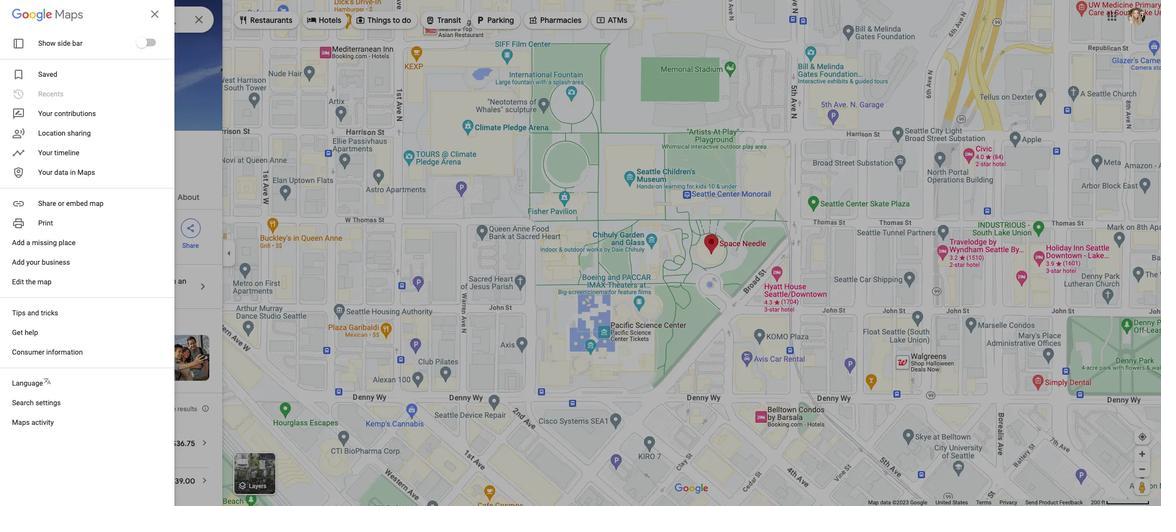 Task type: describe. For each thing, give the bounding box(es) containing it.
add for add a missing place
[[12, 239, 25, 247]]

search settings button
[[12, 397, 162, 410]]

consumer
[[12, 348, 44, 356]]

settings menu
[[0, 0, 174, 506]]

view
[[27, 336, 43, 345]]

embed
[[66, 199, 88, 208]]

and
[[27, 309, 39, 317]]


[[186, 222, 195, 234]]

an
[[178, 277, 186, 286]]

200
[[1091, 500, 1100, 506]]

language
[[12, 379, 43, 388]]

data for map
[[880, 500, 891, 506]]


[[475, 14, 485, 26]]

$39.00 link
[[13, 476, 209, 495]]

tricks
[[41, 309, 58, 317]]

get help
[[12, 329, 38, 337]]

or
[[58, 199, 64, 208]]

maps activity
[[12, 419, 54, 427]]

parking
[[487, 15, 514, 25]]

place inside button
[[59, 239, 76, 247]]

sky
[[13, 336, 25, 345]]

zoom out image
[[1138, 465, 1146, 474]]

help
[[25, 329, 38, 337]]

atms
[[608, 15, 627, 25]]

tips and tricks button
[[12, 307, 162, 320]]

tickets
[[13, 347, 38, 356]]

privacy
[[1000, 500, 1017, 506]]

maps inside button
[[12, 419, 30, 427]]

 button
[[9, 7, 39, 35]]

the inside iconic, 605-ft-tall spire at the seattle center, with an observation deck & a rotating restaurant.
[[98, 277, 109, 286]]

do
[[402, 15, 411, 25]]

admission inside the 'sky view observatory admission tickets'
[[88, 336, 124, 345]]

about these results
[[141, 406, 197, 413]]

 parking
[[475, 14, 514, 26]]

search
[[12, 399, 34, 407]]

share or embed map
[[38, 199, 104, 208]]

show street view coverage image
[[1134, 479, 1150, 495]]

saved
[[38, 70, 57, 78]]

your contributions
[[38, 110, 96, 118]]

entry
[[48, 416, 65, 425]]

print
[[38, 219, 53, 227]]

0 vertical spatial deck
[[56, 171, 72, 180]]

consumer information
[[12, 348, 83, 356]]


[[425, 14, 435, 26]]


[[528, 14, 538, 26]]

about for about these results
[[141, 406, 158, 413]]

your data in maps link
[[12, 166, 162, 179]]

observation
[[13, 288, 53, 297]]

in
[[70, 168, 76, 177]]

product
[[1039, 500, 1058, 506]]

actions for space needle region
[[0, 210, 222, 264]]

zoom in image
[[1138, 450, 1146, 458]]

these
[[160, 406, 176, 413]]

&
[[73, 288, 78, 297]]

ft
[[1101, 500, 1105, 506]]

add your business link
[[12, 256, 162, 269]]

pharmacies
[[540, 15, 582, 25]]

information
[[46, 348, 83, 356]]

location sharing
[[38, 129, 91, 137]]

missing
[[32, 239, 57, 247]]

605-
[[37, 277, 52, 286]]

add your business
[[12, 258, 70, 267]]

map inside edit the map button
[[37, 278, 52, 286]]

your for your contributions
[[38, 110, 53, 118]]

observation
[[13, 171, 54, 180]]

language button
[[12, 377, 162, 390]]

map data ©2023 google
[[868, 500, 927, 506]]

google maps image
[[12, 5, 83, 23]]

show your location image
[[1138, 432, 1147, 442]]

tall
[[59, 277, 70, 286]]

45,467 reviews element
[[67, 160, 95, 169]]

saved button
[[12, 68, 162, 81]]

center,
[[137, 277, 160, 286]]

iconic, 605-ft-tall spire at the seattle center, with an observation deck & a rotating restaurant.
[[13, 277, 186, 297]]

share for share or embed map
[[38, 199, 56, 208]]

contributions
[[54, 110, 96, 118]]

print button
[[12, 217, 162, 230]]

united states button
[[936, 499, 968, 506]]

to inside the space needle main content
[[67, 416, 73, 425]]

things
[[367, 15, 391, 25]]

send product feedback button
[[1025, 499, 1083, 506]]

side
[[57, 39, 71, 47]]

$36.75 link
[[13, 438, 209, 460]]

your for your data in maps
[[38, 168, 53, 177]]

your contributions button
[[12, 107, 162, 120]]

edit
[[12, 278, 24, 286]]



Task type: locate. For each thing, give the bounding box(es) containing it.
restaurant.
[[114, 288, 151, 297]]

data inside settings menu
[[54, 168, 68, 177]]

0 vertical spatial a
[[26, 239, 30, 247]]

about inside button
[[178, 192, 200, 202]]

1 vertical spatial add
[[12, 258, 25, 267]]

a right &
[[80, 288, 84, 297]]

google account: michelle dermenjian  
(michelle.dermenjian@adept.ai) image
[[1128, 7, 1145, 25]]


[[17, 12, 31, 27]]

google maps element
[[0, 0, 1161, 506]]

observatory
[[45, 336, 86, 345]]

$39.00
[[171, 476, 195, 486]]

map right embed
[[90, 199, 104, 208]]

reviews button
[[94, 183, 141, 209]]

1 horizontal spatial map
[[90, 199, 104, 208]]

add
[[12, 239, 25, 247], [12, 258, 25, 267]]

0 vertical spatial your
[[38, 110, 53, 118]]

the up the observation
[[26, 278, 36, 286]]

share inside button
[[38, 199, 56, 208]]

location
[[38, 129, 66, 137]]

admission
[[88, 336, 124, 345], [13, 403, 55, 414]]

data
[[54, 168, 68, 177], [880, 500, 891, 506]]

about
[[178, 192, 200, 202], [141, 406, 158, 413]]

iconic, 605-ft-tall spire at the seattle center, with an observation deck & a rotating restaurant. button
[[0, 265, 222, 309]]

a left 'missing'
[[26, 239, 30, 247]]

to inside  things to do
[[393, 15, 400, 25]]

your down your timeline
[[38, 168, 53, 177]]

place
[[59, 239, 76, 247], [90, 416, 108, 425]]

data left "in"
[[54, 168, 68, 177]]

your
[[38, 110, 53, 118], [38, 149, 53, 157], [38, 168, 53, 177]]

1 horizontal spatial data
[[880, 500, 891, 506]]

0 horizontal spatial share
[[38, 199, 56, 208]]

send
[[1025, 500, 1038, 506]]

 things to do
[[355, 14, 411, 26]]

share or embed map button
[[12, 197, 162, 210]]

rotating
[[86, 288, 112, 297]]

united states
[[936, 500, 968, 506]]

1 vertical spatial a
[[80, 288, 84, 297]]

tab list inside google maps element
[[0, 183, 222, 209]]

footer containing map data ©2023 google
[[868, 499, 1091, 506]]

restaurants
[[250, 15, 293, 25]]

directions button
[[12, 215, 52, 250]]

add left 'missing'
[[12, 239, 25, 247]]

this
[[75, 416, 88, 425]]

add a missing place
[[12, 239, 76, 247]]

maps
[[77, 168, 95, 177], [12, 419, 30, 427]]

to left this
[[67, 416, 73, 425]]

reviews
[[103, 192, 132, 202]]

3 your from the top
[[38, 168, 53, 177]]

1 vertical spatial data
[[880, 500, 891, 506]]

get help button
[[12, 327, 162, 340]]

about left these
[[141, 406, 158, 413]]

$36.75
[[172, 439, 195, 449]]


[[307, 14, 317, 26]]

place up business
[[59, 239, 76, 247]]

1 vertical spatial maps
[[12, 419, 30, 427]]

at
[[90, 277, 97, 286]]

a
[[26, 239, 30, 247], [80, 288, 84, 297]]

footer inside google maps element
[[868, 499, 1091, 506]]

share down ''
[[182, 242, 199, 250]]

your for your timeline
[[38, 149, 53, 157]]

location sharing button
[[12, 127, 162, 140]]

space needle
[[13, 140, 88, 155]]

0 horizontal spatial a
[[26, 239, 30, 247]]

about these results image
[[202, 405, 209, 413]]

show
[[38, 39, 56, 47]]

gives you entry to this place
[[13, 416, 108, 425]]

business
[[42, 258, 70, 267]]

collapse side panel image
[[223, 247, 235, 259]]

0 horizontal spatial data
[[54, 168, 68, 177]]

needle
[[49, 140, 88, 155]]

0 horizontal spatial admission
[[13, 403, 55, 414]]

1 vertical spatial share
[[182, 242, 199, 250]]

share
[[38, 199, 56, 208], [182, 242, 199, 250]]

seattle
[[111, 277, 135, 286]]

layers
[[249, 483, 267, 490]]

200 ft button
[[1091, 500, 1150, 506]]

data inside footer
[[880, 500, 891, 506]]

the
[[98, 277, 109, 286], [26, 278, 36, 286]]

1 horizontal spatial about
[[178, 192, 200, 202]]

1 vertical spatial place
[[90, 416, 108, 425]]

send product feedback
[[1025, 500, 1083, 506]]

 search field
[[9, 7, 214, 35]]

results
[[178, 406, 197, 413]]

to
[[393, 15, 400, 25], [67, 416, 73, 425]]

map left ft-
[[37, 278, 52, 286]]

0 vertical spatial data
[[54, 168, 68, 177]]

bar
[[72, 39, 82, 47]]

1 horizontal spatial share
[[182, 242, 199, 250]]

edit the map
[[12, 278, 52, 286]]

Show side bar checkbox
[[136, 37, 156, 48]]

admission up you
[[13, 403, 55, 414]]

ft-
[[52, 277, 59, 286]]

about for about
[[178, 192, 200, 202]]

deck down 45,467 reviews element on the top left of page
[[56, 171, 72, 180]]

1 horizontal spatial place
[[90, 416, 108, 425]]

directions
[[17, 242, 47, 250]]

the right at
[[98, 277, 109, 286]]

add a missing place button
[[12, 237, 162, 250]]

 atms
[[596, 14, 627, 26]]

a inside iconic, 605-ft-tall spire at the seattle center, with an observation deck & a rotating restaurant.
[[80, 288, 84, 297]]

0 horizontal spatial to
[[67, 416, 73, 425]]

sky view observatory admission tickets link
[[0, 335, 222, 389]]

sharing
[[67, 129, 91, 137]]

2 add from the top
[[12, 258, 25, 267]]

space needle main content
[[0, 0, 222, 506]]

map inside share or embed map button
[[90, 199, 104, 208]]

overview
[[23, 192, 57, 202]]

share inside actions for space needle region
[[182, 242, 199, 250]]

maps activity button
[[12, 416, 162, 430]]

terms button
[[976, 499, 991, 506]]

200 ft
[[1091, 500, 1105, 506]]

deck inside iconic, 605-ft-tall spire at the seattle center, with an observation deck & a rotating restaurant.
[[55, 288, 71, 297]]

1 horizontal spatial the
[[98, 277, 109, 286]]

1 horizontal spatial admission
[[88, 336, 124, 345]]

0 horizontal spatial the
[[26, 278, 36, 286]]

your down location
[[38, 149, 53, 157]]

space
[[13, 140, 47, 155]]

show side bar
[[38, 39, 82, 47]]

1 horizontal spatial to
[[393, 15, 400, 25]]

0 vertical spatial admission
[[88, 336, 124, 345]]

0 horizontal spatial maps
[[12, 419, 30, 427]]

footer
[[868, 499, 1091, 506]]


[[355, 14, 365, 26]]

0 vertical spatial share
[[38, 199, 56, 208]]

1 add from the top
[[12, 239, 25, 247]]

share left or at the top left of page
[[38, 199, 56, 208]]

1 vertical spatial map
[[37, 278, 52, 286]]

©2023
[[892, 500, 909, 506]]

tab list containing overview
[[0, 183, 222, 209]]

a inside add a missing place button
[[26, 239, 30, 247]]

data right map
[[880, 500, 891, 506]]

data for your
[[54, 168, 68, 177]]

0 horizontal spatial about
[[141, 406, 158, 413]]

admission up consumer information button
[[88, 336, 124, 345]]

1 vertical spatial your
[[38, 149, 53, 157]]

your timeline
[[38, 149, 79, 157]]

your inside button
[[38, 110, 53, 118]]

1 vertical spatial about
[[141, 406, 158, 413]]

1 vertical spatial to
[[67, 416, 73, 425]]

consumer information button
[[12, 346, 162, 359]]

0 horizontal spatial place
[[59, 239, 76, 247]]

0 vertical spatial maps
[[77, 168, 95, 177]]

share for share
[[182, 242, 199, 250]]

your up location
[[38, 110, 53, 118]]


[[238, 14, 248, 26]]

 pharmacies
[[528, 14, 582, 26]]

0 vertical spatial about
[[178, 192, 200, 202]]

about up ''
[[178, 192, 200, 202]]

0 vertical spatial add
[[12, 239, 25, 247]]

add inside button
[[12, 239, 25, 247]]

deck down the tall
[[55, 288, 71, 297]]

transit
[[437, 15, 461, 25]]

privacy button
[[1000, 499, 1017, 506]]

1 your from the top
[[38, 110, 53, 118]]

2 your from the top
[[38, 149, 53, 157]]

add for add your business
[[12, 258, 25, 267]]

tips and tricks
[[12, 309, 58, 317]]

spire
[[71, 277, 88, 286]]

1 vertical spatial admission
[[13, 403, 55, 414]]

terms
[[976, 500, 991, 506]]

timeline
[[54, 149, 79, 157]]

0 vertical spatial to
[[393, 15, 400, 25]]

get
[[12, 329, 23, 337]]

the inside edit the map button
[[26, 278, 36, 286]]

to left do
[[393, 15, 400, 25]]

1 vertical spatial deck
[[55, 288, 71, 297]]

2 vertical spatial your
[[38, 168, 53, 177]]

0 horizontal spatial map
[[37, 278, 52, 286]]

show side bar image
[[136, 37, 147, 48]]

place inside the space needle main content
[[90, 416, 108, 425]]

maps left you
[[12, 419, 30, 427]]

maps right "in"
[[77, 168, 95, 177]]

 transit
[[425, 14, 461, 26]]

tab list
[[0, 183, 222, 209]]

0 vertical spatial map
[[90, 199, 104, 208]]

place right this
[[90, 416, 108, 425]]

1 horizontal spatial a
[[80, 288, 84, 297]]

(45,467)
[[67, 160, 95, 169]]

sky view observatory admission tickets
[[13, 336, 124, 356]]

0 vertical spatial place
[[59, 239, 76, 247]]

4.6
[[13, 160, 24, 169]]

deck
[[56, 171, 72, 180], [55, 288, 71, 297]]

add left 'your'
[[12, 258, 25, 267]]

1 horizontal spatial maps
[[77, 168, 95, 177]]



Task type: vqa. For each thing, say whether or not it's contained in the screenshot.
Reviews on the left of page
yes



